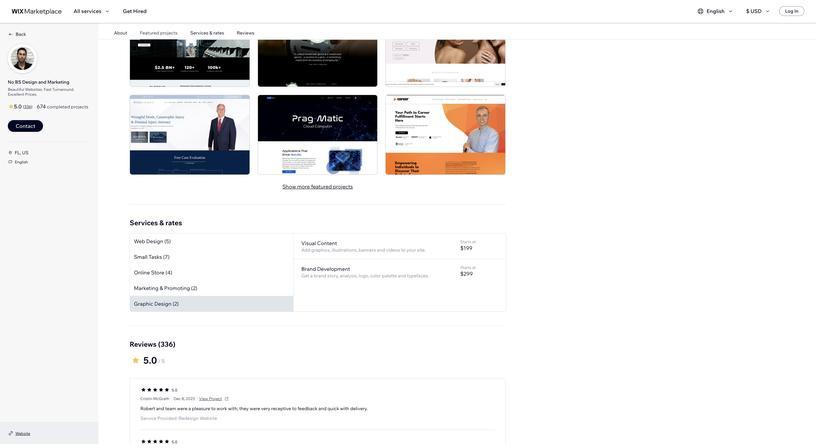 Task type: vqa. For each thing, say whether or not it's contained in the screenshot.
illustrations,
yes



Task type: locate. For each thing, give the bounding box(es) containing it.
/ 5
[[158, 358, 165, 364]]

and left videos
[[377, 247, 385, 253]]

projects inside 674 completed projects
[[71, 104, 88, 110]]

provided:
[[157, 416, 178, 421]]

they
[[239, 406, 249, 412]]

1 horizontal spatial reviews
[[237, 30, 254, 36]]

banners
[[359, 247, 376, 253]]

tasks
[[149, 254, 162, 260]]

1 horizontal spatial english
[[707, 8, 725, 14]]

0 horizontal spatial 5.0
[[14, 103, 22, 110]]

and right palette
[[398, 273, 406, 279]]

at inside the starts at $299
[[472, 265, 476, 270]]

quick
[[328, 406, 339, 412]]

1 horizontal spatial were
[[250, 406, 260, 412]]

all services
[[74, 8, 101, 14]]

projects right the completed
[[71, 104, 88, 110]]

with;
[[228, 406, 238, 412]]

1 vertical spatial rates
[[166, 218, 182, 227]]

0 horizontal spatial english
[[15, 160, 28, 165]]

0 vertical spatial services
[[190, 30, 208, 36]]

marketing up the graphic
[[134, 285, 158, 291]]

services
[[190, 30, 208, 36], [130, 218, 158, 227]]

a
[[310, 273, 313, 279], [188, 406, 191, 412]]

get down brand at the bottom left of the page
[[301, 273, 309, 279]]

small tasks (7)
[[134, 254, 170, 260]]

(2) right promoting
[[191, 285, 197, 291]]

were down 8,
[[177, 406, 187, 412]]

get inside brand development get a brand story, analysis, logo, color palette and typefaces.
[[301, 273, 309, 279]]

0 vertical spatial (2)
[[191, 285, 197, 291]]

starts up '$199'
[[460, 239, 471, 244]]

english left '$'
[[707, 8, 725, 14]]

2 horizontal spatial 5.0
[[172, 388, 177, 393]]

5.0 for 5.0 / 5
[[143, 355, 157, 366]]

featured
[[311, 183, 332, 190]]

starts inside the starts at $199
[[460, 239, 471, 244]]

0 vertical spatial starts
[[460, 239, 471, 244]]

5.0 for 5.0 ( 336 )
[[14, 103, 22, 110]]

get hired link
[[123, 7, 147, 15]]

and inside brand development get a brand story, analysis, logo, color palette and typefaces.
[[398, 273, 406, 279]]

8,
[[182, 396, 185, 401]]

1 option group from the top
[[140, 387, 170, 394]]

dec 8, 2023
[[174, 396, 195, 401]]

1 vertical spatial services
[[130, 218, 158, 227]]

0 vertical spatial a
[[310, 273, 313, 279]]

1 vertical spatial at
[[472, 265, 476, 270]]

robert
[[140, 406, 155, 412]]

1 horizontal spatial services & rates
[[190, 30, 224, 36]]

and inside visual content add graphics, illustrations, banners and videos to your site.
[[377, 247, 385, 253]]

0 horizontal spatial marketing
[[47, 79, 69, 85]]

starts for $199
[[460, 239, 471, 244]]

5.0
[[14, 103, 22, 110], [143, 355, 157, 366], [172, 388, 177, 393]]

to left the work
[[211, 406, 216, 412]]

0 vertical spatial reviews
[[237, 30, 254, 36]]

0 vertical spatial get
[[123, 8, 132, 14]]

2 vertical spatial projects
[[333, 183, 353, 190]]

674 completed projects
[[37, 103, 88, 110]]

brand development get a brand story, analysis, logo, color palette and typefaces.
[[301, 266, 429, 279]]

0 vertical spatial projects
[[160, 30, 178, 36]]

and
[[38, 79, 46, 85], [377, 247, 385, 253], [398, 273, 406, 279], [156, 406, 164, 412], [318, 406, 326, 412]]

pleasure
[[192, 406, 210, 412]]

usd
[[751, 8, 762, 14]]

redesign
[[179, 416, 199, 421]]

were left very
[[250, 406, 260, 412]]

to inside visual content add graphics, illustrations, banners and videos to your site.
[[401, 247, 405, 253]]

2 horizontal spatial to
[[401, 247, 405, 253]]

project
[[209, 396, 222, 401]]

feedback
[[298, 406, 317, 412]]

and inside no bs design and marketing beautiful websites. fast turnaround. excellent prices.
[[38, 79, 46, 85]]

tipsy librarian: this website is an excellent showcase of our design skills and creativity! image
[[258, 7, 378, 87]]

to left "your"
[[401, 247, 405, 253]]

1 vertical spatial starts
[[460, 265, 471, 270]]

5.0 left / 5
[[143, 355, 157, 366]]

at
[[472, 239, 476, 244], [472, 265, 476, 270]]

at inside the starts at $199
[[472, 239, 476, 244]]

service provided: redesign website
[[140, 416, 217, 421]]

0 vertical spatial design
[[22, 79, 37, 85]]

1 vertical spatial design
[[146, 238, 163, 244]]

option group
[[140, 387, 170, 394], [140, 439, 170, 444]]

small
[[134, 254, 147, 260]]

2 starts from the top
[[460, 265, 471, 270]]

1 horizontal spatial projects
[[160, 30, 178, 36]]

2023
[[186, 396, 195, 401]]

projects
[[160, 30, 178, 36], [71, 104, 88, 110], [333, 183, 353, 190]]

starts inside the starts at $299
[[460, 265, 471, 270]]

design for graphic
[[154, 301, 171, 307]]

(4)
[[165, 269, 172, 276]]

at for $299
[[472, 265, 476, 270]]

projects right the featured on the top left of the page
[[160, 30, 178, 36]]

to
[[401, 247, 405, 253], [211, 406, 216, 412], [292, 406, 297, 412]]

projects right featured
[[333, 183, 353, 190]]

cristin
[[140, 396, 152, 401]]

jl investors: this client was provided a strict protocol to get approved as a partner to jp morgan.  we were able to help him score this big partnership, and simultaneously creating a prestigious and absolutely stellar website. image
[[130, 7, 250, 87]]

0 horizontal spatial services
[[130, 218, 158, 227]]

0 horizontal spatial projects
[[71, 104, 88, 110]]

contact
[[16, 123, 35, 129]]

0 vertical spatial at
[[472, 239, 476, 244]]

2 at from the top
[[472, 265, 476, 270]]

option group up cristin mcgrath at the left of page
[[140, 387, 170, 394]]

1 vertical spatial (2)
[[173, 301, 179, 307]]

and down 'mcgrath'
[[156, 406, 164, 412]]

websites.
[[25, 87, 43, 92]]

bs
[[15, 79, 21, 85]]

1 vertical spatial get
[[301, 273, 309, 279]]

a down brand at the bottom left of the page
[[310, 273, 313, 279]]

(2)
[[191, 285, 197, 291], [173, 301, 179, 307]]

1 vertical spatial marketing
[[134, 285, 158, 291]]

0 vertical spatial website
[[200, 416, 217, 421]]

a down 2023
[[188, 406, 191, 412]]

0 vertical spatial option group
[[140, 387, 170, 394]]

1 vertical spatial reviews
[[130, 340, 157, 348]]

0 vertical spatial marketing
[[47, 79, 69, 85]]

1 vertical spatial website
[[15, 431, 30, 436]]

marketing
[[47, 79, 69, 85], [134, 285, 158, 291]]

1 starts from the top
[[460, 239, 471, 244]]

1 horizontal spatial website
[[200, 416, 217, 421]]

(2) down promoting
[[173, 301, 179, 307]]

english down fl, us
[[15, 160, 28, 165]]

option group down service
[[140, 439, 170, 444]]

1 horizontal spatial rates
[[213, 30, 224, 36]]

story,
[[327, 273, 339, 279]]

1 horizontal spatial 5.0
[[143, 355, 157, 366]]

design left (5)
[[146, 238, 163, 244]]

5.0 up dec
[[172, 388, 177, 393]]

336
[[24, 104, 31, 109]]

at up '$199'
[[472, 239, 476, 244]]

reviews
[[237, 30, 254, 36], [130, 340, 157, 348]]

starts up $299
[[460, 265, 471, 270]]

were
[[177, 406, 187, 412], [250, 406, 260, 412]]

1 vertical spatial option group
[[140, 439, 170, 444]]

fast
[[44, 87, 52, 92]]

0 vertical spatial 5.0
[[14, 103, 22, 110]]

completed
[[47, 104, 70, 110]]

1 vertical spatial english
[[15, 160, 28, 165]]

get left 'hired'
[[123, 8, 132, 14]]

and up 'fast'
[[38, 79, 46, 85]]

rates up (5)
[[166, 218, 182, 227]]

color
[[370, 273, 381, 279]]

view
[[199, 396, 208, 401]]

no bs design and marketing beautiful websites. fast turnaround. excellent prices.
[[8, 79, 74, 97]]

your
[[406, 247, 416, 253]]

starts
[[460, 239, 471, 244], [460, 265, 471, 270]]

to right receptive
[[292, 406, 297, 412]]

5.0 left the (
[[14, 103, 22, 110]]

1 vertical spatial projects
[[71, 104, 88, 110]]

0 vertical spatial services & rates
[[190, 30, 224, 36]]

promoting
[[164, 285, 190, 291]]

1 vertical spatial 5.0
[[143, 355, 157, 366]]

a inside brand development get a brand story, analysis, logo, color palette and typefaces.
[[310, 273, 313, 279]]

1 vertical spatial a
[[188, 406, 191, 412]]

2 vertical spatial design
[[154, 301, 171, 307]]

0 horizontal spatial reviews
[[130, 340, 157, 348]]

0 horizontal spatial were
[[177, 406, 187, 412]]

1 vertical spatial services & rates
[[130, 218, 182, 227]]

0 vertical spatial english
[[707, 8, 725, 14]]

5.0 / 5
[[143, 355, 165, 366]]

services & rates link
[[190, 30, 224, 36]]

featured projects link
[[140, 30, 178, 36]]

prag-matic tech development: challenge - make an interesting and appealing website for a boring subject and no images provided.    solution:  use our creativity and utilize all the awesome features of the editor, it's animations, interesting images and videos to create a fun website for this technology company! image
[[258, 95, 378, 175]]

at up $299
[[472, 265, 476, 270]]

starts for $299
[[460, 265, 471, 270]]

1 horizontal spatial marketing
[[134, 285, 158, 291]]

0 horizontal spatial a
[[188, 406, 191, 412]]

1 horizontal spatial get
[[301, 273, 309, 279]]

about link
[[114, 30, 127, 36]]

design up websites.
[[22, 79, 37, 85]]

rates left "reviews" link
[[213, 30, 224, 36]]

2 vertical spatial 5.0
[[172, 388, 177, 393]]

development
[[317, 266, 350, 272]]

1 horizontal spatial a
[[310, 273, 313, 279]]

(336)
[[158, 340, 175, 348]]

1 were from the left
[[177, 406, 187, 412]]

2 horizontal spatial projects
[[333, 183, 353, 190]]

marketing up turnaround.
[[47, 79, 69, 85]]

receptive
[[271, 406, 291, 412]]

design down marketing & promoting (2)
[[154, 301, 171, 307]]

0 horizontal spatial services & rates
[[130, 218, 182, 227]]

design inside no bs design and marketing beautiful websites. fast turnaround. excellent prices.
[[22, 79, 37, 85]]

1 horizontal spatial to
[[292, 406, 297, 412]]

view project
[[199, 396, 222, 401]]

hired
[[133, 8, 147, 14]]

1 at from the top
[[472, 239, 476, 244]]



Task type: describe. For each thing, give the bounding box(es) containing it.
$ usd
[[746, 8, 762, 14]]

0 vertical spatial rates
[[213, 30, 224, 36]]

0 horizontal spatial to
[[211, 406, 216, 412]]

show
[[282, 183, 296, 190]]

cristin mcgrath
[[140, 396, 169, 401]]

starts at $199
[[460, 239, 476, 251]]

web
[[134, 238, 145, 244]]

website link
[[15, 431, 30, 437]]

show more featured projects
[[282, 183, 353, 190]]

add
[[301, 247, 310, 253]]

all
[[74, 8, 80, 14]]

no
[[8, 79, 14, 85]]

back button
[[8, 31, 26, 37]]

analysis,
[[340, 273, 358, 279]]

2 option group from the top
[[140, 439, 170, 444]]

starts at $299
[[460, 265, 476, 277]]

log in
[[785, 8, 798, 14]]

about
[[114, 30, 127, 36]]

turnaround.
[[52, 87, 74, 92]]

(5)
[[164, 238, 171, 244]]

reviews (336)
[[130, 340, 175, 348]]

reviews link
[[237, 30, 254, 36]]

2 vertical spatial &
[[160, 285, 163, 291]]

service
[[140, 416, 156, 421]]

1 horizontal spatial (2)
[[191, 285, 197, 291]]

$199
[[460, 245, 472, 251]]

674
[[37, 103, 46, 110]]

content
[[317, 240, 337, 246]]

no bs design and marketing image
[[8, 44, 37, 73]]

in
[[794, 8, 798, 14]]

(7)
[[163, 254, 170, 260]]

contact button
[[8, 120, 43, 132]]

plastic surgeon website: this advanced website design was done for a german plastic surgeon, with seo in mind.   he wanted a clean minimal look, and i think that we pulled it off!   notice that we have no problems working with multiple languages :) image
[[385, 7, 506, 87]]

very
[[261, 406, 270, 412]]

back
[[16, 31, 26, 37]]

reviews for reviews (336)
[[130, 340, 157, 348]]

graphic
[[134, 301, 153, 307]]

5.0 for 5.0
[[172, 388, 177, 393]]

brand
[[301, 266, 316, 272]]

0 horizontal spatial (2)
[[173, 301, 179, 307]]

beautiful
[[8, 87, 24, 92]]

featured
[[140, 30, 159, 36]]

team
[[165, 406, 176, 412]]

design for web
[[146, 238, 163, 244]]

fl, us
[[15, 150, 28, 156]]

reviews for reviews
[[237, 30, 254, 36]]

illustrations,
[[332, 247, 358, 253]]

view project link
[[199, 396, 230, 402]]

at for $199
[[472, 239, 476, 244]]

$
[[746, 8, 749, 14]]

1 vertical spatial &
[[159, 218, 164, 227]]

projects inside show more featured projects button
[[333, 183, 353, 190]]

graphic design (2)
[[134, 301, 179, 307]]

services
[[81, 8, 101, 14]]

featured projects
[[140, 30, 178, 36]]

0 horizontal spatial rates
[[166, 218, 182, 227]]

online
[[134, 269, 150, 276]]

with
[[340, 406, 349, 412]]

marketing & promoting (2)
[[134, 285, 197, 291]]

0 horizontal spatial get
[[123, 8, 132, 14]]

0 vertical spatial &
[[209, 30, 212, 36]]

logo,
[[359, 273, 369, 279]]

dec
[[174, 396, 181, 401]]

0 horizontal spatial website
[[15, 431, 30, 436]]

store
[[151, 269, 164, 276]]

graphics,
[[311, 247, 331, 253]]

videos
[[386, 247, 400, 253]]

(
[[23, 104, 24, 109]]

all services button
[[74, 7, 111, 15]]

2 were from the left
[[250, 406, 260, 412]]

fl,
[[15, 150, 21, 156]]

us
[[22, 150, 28, 156]]

robert and team were a pleasure to work with; they were very receptive to feedback and quick with delivery.
[[140, 406, 368, 412]]

show more featured projects button
[[282, 183, 353, 190]]

visual content add graphics, illustrations, banners and videos to your site.
[[301, 240, 426, 253]]

typefaces.
[[407, 273, 429, 279]]

and left quick
[[318, 406, 326, 412]]

more
[[297, 183, 310, 190]]

$ usd button
[[746, 7, 771, 15]]

web design (5)
[[134, 238, 171, 244]]

911 law - bicycle injury lawyer: this was a website redesign project where the task was to take the current website which was pretty good, perhaps a b+, into an a+.  that is not an easy task.  but we managed to create a perfect, professional website, while importing hundreds of blog articles from their website hosted outside wix.    it was a big job but we pulled off the perfect law website! image
[[130, 95, 250, 175]]

work
[[217, 406, 227, 412]]

english inside button
[[707, 8, 725, 14]]

palette
[[382, 273, 397, 279]]

career protagonists: our client had the knowledge and ambition to become a career coach, but was lacking quality content and a lackluster web design.   we took his f grade website into an a+ with this website redesign! image
[[385, 95, 506, 175]]

marketing inside no bs design and marketing beautiful websites. fast turnaround. excellent prices.
[[47, 79, 69, 85]]

)
[[31, 104, 32, 109]]

online store (4)
[[134, 269, 172, 276]]

visual
[[301, 240, 316, 246]]

prices.
[[25, 92, 37, 97]]

log in button
[[779, 6, 804, 16]]

1 horizontal spatial services
[[190, 30, 208, 36]]

mcgrath
[[153, 396, 169, 401]]

$299
[[460, 271, 473, 277]]



